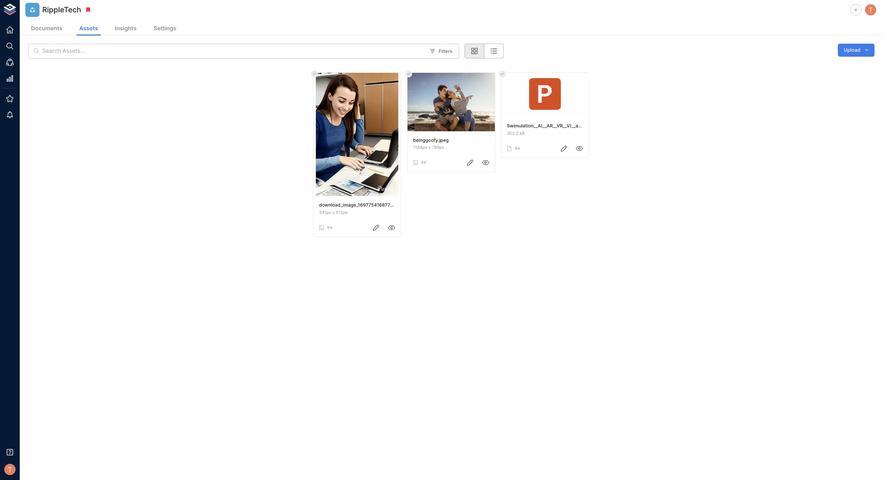 Task type: vqa. For each thing, say whether or not it's contained in the screenshot.
the x for beinggoofy.jpeg
yes



Task type: locate. For each thing, give the bounding box(es) containing it.
assets
[[79, 25, 98, 32]]

beinggoofy.jpeg
[[413, 137, 449, 143]]

4w down kb
[[515, 146, 520, 151]]

1 vertical spatial 4w
[[421, 160, 427, 165]]

341px
[[319, 210, 331, 215]]

0 vertical spatial t
[[869, 6, 873, 14]]

4w for beinggoofy.jpeg
[[421, 160, 427, 165]]

1 vertical spatial t
[[8, 466, 12, 474]]

4w
[[515, 146, 520, 151], [421, 160, 427, 165], [327, 225, 333, 230]]

0 horizontal spatial t button
[[2, 463, 18, 478]]

documents
[[31, 25, 62, 32]]

0 horizontal spatial 4w
[[327, 225, 333, 230]]

0 vertical spatial 4w
[[515, 146, 520, 151]]

group
[[465, 44, 504, 59]]

1 horizontal spatial t button
[[864, 3, 878, 17]]

0 horizontal spatial t
[[8, 466, 12, 474]]

documents link
[[28, 22, 65, 36]]

0 vertical spatial x
[[428, 145, 431, 150]]

kb
[[520, 131, 525, 136]]

x left '512px'
[[332, 210, 335, 215]]

x inside download_image_1697754168778.png 341px x 512px
[[332, 210, 335, 215]]

0 horizontal spatial x
[[332, 210, 335, 215]]

Search Assets... text field
[[42, 44, 426, 59]]

x inside beinggoofy.jpeg 1184px x 789px
[[428, 145, 431, 150]]

1 horizontal spatial t
[[869, 6, 873, 14]]

1 vertical spatial x
[[332, 210, 335, 215]]

t
[[869, 6, 873, 14], [8, 466, 12, 474]]

upload button
[[838, 44, 875, 57]]

789px
[[432, 145, 444, 150]]

download_image_1697754168778.png 341px x 512px
[[319, 202, 403, 215]]

x
[[428, 145, 431, 150], [332, 210, 335, 215]]

t for the topmost t button
[[869, 6, 873, 14]]

remove bookmark image
[[85, 7, 91, 13]]

t button
[[864, 3, 878, 17], [2, 463, 18, 478]]

1 horizontal spatial x
[[428, 145, 431, 150]]

x down beinggoofy.jpeg on the top of page
[[428, 145, 431, 150]]

assets link
[[76, 22, 101, 36]]

1 horizontal spatial 4w
[[421, 160, 427, 165]]

2 vertical spatial 4w
[[327, 225, 333, 230]]

4w down the 1184px
[[421, 160, 427, 165]]

4w down 341px
[[327, 225, 333, 230]]

insights link
[[112, 22, 139, 36]]

swimulation__ai__ar__vr__vi__and_haptic_feedback.pptx 302.2 kb
[[507, 123, 635, 136]]

2 horizontal spatial 4w
[[515, 146, 520, 151]]

rippletech
[[42, 5, 81, 14]]



Task type: describe. For each thing, give the bounding box(es) containing it.
beinggoofy.jpeg 1184px x 789px
[[413, 137, 449, 150]]

1184px
[[413, 145, 427, 150]]

upload
[[844, 47, 861, 53]]

t for t button to the bottom
[[8, 466, 12, 474]]

1 vertical spatial t button
[[2, 463, 18, 478]]

insights
[[115, 25, 137, 32]]

filters
[[439, 48, 452, 54]]

x for download_image_1697754168778.png
[[332, 210, 335, 215]]

download_image_1697754168778.png
[[319, 202, 403, 208]]

0 vertical spatial t button
[[864, 3, 878, 17]]

4w for download_image_1697754168778.png
[[327, 225, 333, 230]]

x for beinggoofy.jpeg
[[428, 145, 431, 150]]

settings
[[154, 25, 176, 32]]

settings link
[[151, 22, 179, 36]]

512px
[[336, 210, 348, 215]]

swimulation__ai__ar__vr__vi__and_haptic_feedback.pptx
[[507, 123, 635, 129]]

4w for swimulation__ai__ar__vr__vi__and_haptic_feedback.pptx
[[515, 146, 520, 151]]

filters button
[[429, 46, 454, 57]]

302.2
[[507, 131, 519, 136]]



